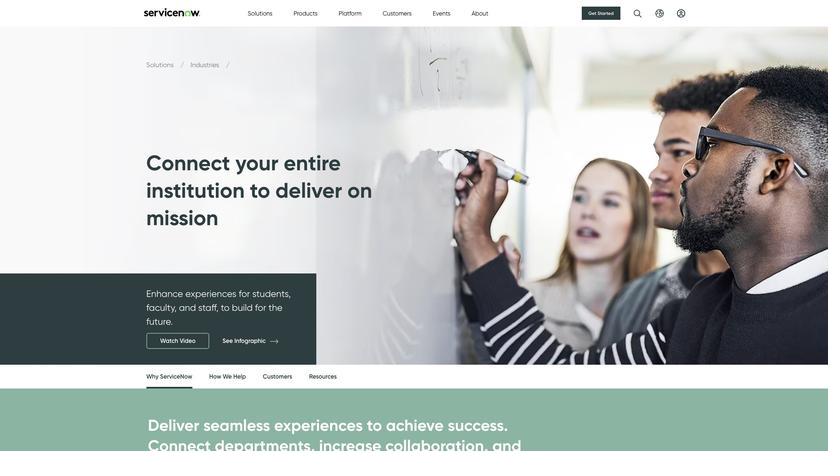 Task type: vqa. For each thing, say whether or not it's contained in the screenshot.
Twitter icon
no



Task type: describe. For each thing, give the bounding box(es) containing it.
about
[[472, 10, 489, 17]]

on
[[348, 177, 373, 203]]

see infographic link
[[223, 337, 288, 345]]

solutions link
[[146, 61, 176, 69]]

customers link
[[263, 365, 292, 389]]

get started
[[589, 10, 614, 16]]

get started link
[[582, 7, 621, 20]]

why
[[146, 373, 159, 380]]

customers for customers "popup button"
[[383, 10, 412, 17]]

deliver seamless experiences to achieve success. connect departments, increase collaboration, an
[[148, 416, 527, 451]]

video
[[180, 337, 196, 345]]

your
[[236, 150, 279, 176]]

why servicenow
[[146, 373, 192, 380]]

future.
[[146, 316, 173, 327]]

see infographic
[[223, 337, 268, 345]]

the
[[269, 302, 283, 313]]

to inside the enhance experiences for students, faculty, and staff, to build for the future.
[[221, 302, 230, 313]]

connect your entire institution to deliver on mission
[[146, 150, 373, 231]]

events
[[433, 10, 451, 17]]

experiences inside the enhance experiences for students, faculty, and staff, to build for the future.
[[186, 288, 237, 299]]

products
[[294, 10, 318, 17]]

entire
[[284, 150, 341, 176]]

collaboration,
[[386, 436, 489, 451]]

increase
[[319, 436, 382, 451]]

solutions button
[[248, 9, 273, 18]]

connect inside deliver seamless experiences to achieve success. connect departments, increase collaboration, an
[[148, 436, 211, 451]]

faculty,
[[146, 302, 177, 313]]

achieve
[[386, 416, 444, 435]]

enhance
[[146, 288, 183, 299]]

watch video link
[[146, 333, 210, 349]]

industries
[[191, 61, 221, 69]]

staff,
[[198, 302, 219, 313]]

how we help link
[[209, 365, 246, 389]]

about button
[[472, 9, 489, 18]]

0 vertical spatial for
[[239, 288, 250, 299]]

industries link
[[191, 61, 221, 69]]

servicenow
[[160, 373, 192, 380]]

deliver
[[276, 177, 342, 203]]

infographic
[[235, 337, 266, 345]]

events button
[[433, 9, 451, 18]]

how we help
[[209, 373, 246, 380]]

students,
[[252, 288, 291, 299]]

enhance experiences for students, faculty, and staff, to build for the future.
[[146, 288, 291, 327]]



Task type: locate. For each thing, give the bounding box(es) containing it.
success.
[[448, 416, 508, 435]]

1 vertical spatial for
[[255, 302, 266, 313]]

resources
[[309, 373, 337, 380]]

0 horizontal spatial to
[[221, 302, 230, 313]]

to right staff,
[[221, 302, 230, 313]]

0 vertical spatial solutions
[[248, 10, 273, 17]]

1 horizontal spatial for
[[255, 302, 266, 313]]

1 horizontal spatial to
[[250, 177, 270, 203]]

started
[[598, 10, 614, 16]]

build
[[232, 302, 253, 313]]

to up increase
[[367, 416, 382, 435]]

1 vertical spatial solutions
[[146, 61, 176, 69]]

1 vertical spatial connect
[[148, 436, 211, 451]]

solutions
[[248, 10, 273, 17], [146, 61, 176, 69]]

servicenow image
[[143, 8, 201, 16]]

we
[[223, 373, 232, 380]]

for left the
[[255, 302, 266, 313]]

0 horizontal spatial experiences
[[186, 288, 237, 299]]

customers button
[[383, 9, 412, 18]]

connect up institution in the top left of the page
[[146, 150, 230, 176]]

seamless
[[203, 416, 270, 435]]

go to servicenow account image
[[677, 9, 686, 17]]

watch
[[160, 337, 178, 345]]

institution
[[146, 177, 245, 203]]

get
[[589, 10, 597, 16]]

platform button
[[339, 9, 362, 18]]

1 horizontal spatial experiences
[[274, 416, 363, 435]]

and
[[179, 302, 196, 313]]

see
[[223, 337, 233, 345]]

deliver
[[148, 416, 199, 435]]

products button
[[294, 9, 318, 18]]

help
[[233, 373, 246, 380]]

0 horizontal spatial customers
[[263, 373, 292, 380]]

0 vertical spatial to
[[250, 177, 270, 203]]

1 vertical spatial experiences
[[274, 416, 363, 435]]

how
[[209, 373, 221, 380]]

to down "your"
[[250, 177, 270, 203]]

2 horizontal spatial to
[[367, 416, 382, 435]]

0 horizontal spatial solutions
[[146, 61, 176, 69]]

why servicenow link
[[146, 365, 192, 391]]

1 vertical spatial to
[[221, 302, 230, 313]]

1 horizontal spatial solutions
[[248, 10, 273, 17]]

to
[[250, 177, 270, 203], [221, 302, 230, 313], [367, 416, 382, 435]]

0 vertical spatial customers
[[383, 10, 412, 17]]

for
[[239, 288, 250, 299], [255, 302, 266, 313]]

watch video
[[160, 337, 196, 345]]

platform
[[339, 10, 362, 17]]

to inside deliver seamless experiences to achieve success. connect departments, increase collaboration, an
[[367, 416, 382, 435]]

customers for customers "link"
[[263, 373, 292, 380]]

1 horizontal spatial customers
[[383, 10, 412, 17]]

solutions for solutions link
[[146, 61, 176, 69]]

2 vertical spatial to
[[367, 416, 382, 435]]

departments,
[[215, 436, 315, 451]]

for up build
[[239, 288, 250, 299]]

1 vertical spatial customers
[[263, 373, 292, 380]]

experiences
[[186, 288, 237, 299], [274, 416, 363, 435]]

customers
[[383, 10, 412, 17], [263, 373, 292, 380]]

connect inside connect your entire institution to deliver on mission
[[146, 150, 230, 176]]

0 vertical spatial connect
[[146, 150, 230, 176]]

solutions for the solutions dropdown button
[[248, 10, 273, 17]]

connect
[[146, 150, 230, 176], [148, 436, 211, 451]]

to inside connect your entire institution to deliver on mission
[[250, 177, 270, 203]]

experiences inside deliver seamless experiences to achieve success. connect departments, increase collaboration, an
[[274, 416, 363, 435]]

0 vertical spatial experiences
[[186, 288, 237, 299]]

0 horizontal spatial for
[[239, 288, 250, 299]]

resources link
[[309, 365, 337, 389]]

mission
[[146, 205, 219, 231]]

connect down deliver
[[148, 436, 211, 451]]



